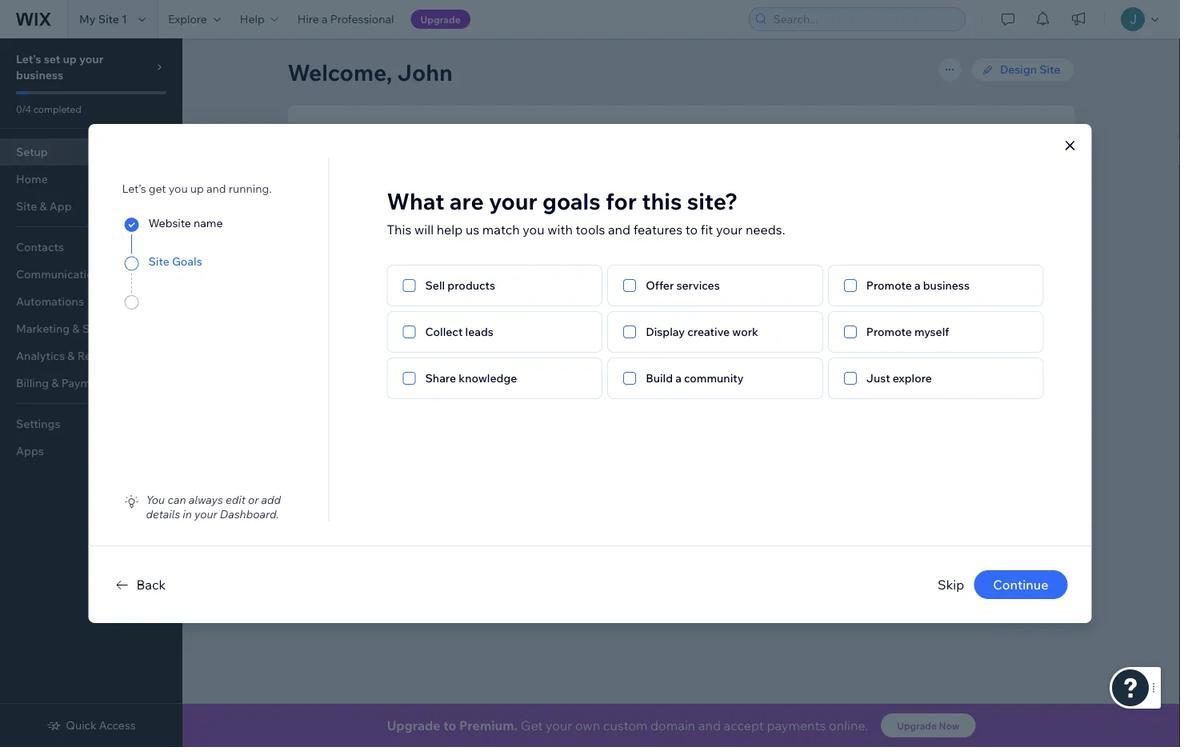 Task type: describe. For each thing, give the bounding box(es) containing it.
edit
[[226, 493, 246, 507]]

a for promote a business
[[915, 279, 921, 293]]

for
[[606, 187, 637, 215]]

get inside button
[[973, 407, 992, 421]]

accept
[[724, 718, 764, 734]]

fit
[[701, 222, 714, 238]]

type
[[427, 188, 451, 202]]

us
[[466, 222, 480, 238]]

a left few
[[553, 269, 559, 283]]

tools
[[576, 222, 606, 238]]

site
[[405, 188, 424, 202]]

leads
[[466, 325, 494, 339]]

this
[[642, 187, 683, 215]]

sidebar element
[[0, 38, 183, 748]]

this
[[387, 222, 412, 238]]

hire a professional link
[[288, 0, 404, 38]]

design site link
[[972, 58, 1076, 82]]

completed
[[33, 103, 82, 115]]

share knowledge
[[426, 372, 518, 386]]

upgrade now button
[[882, 714, 976, 738]]

quick access button
[[47, 719, 136, 733]]

website
[[149, 216, 191, 230]]

always
[[189, 493, 223, 507]]

premium.
[[459, 718, 518, 734]]

and left secure
[[472, 269, 492, 283]]

0/4 completed
[[16, 103, 82, 115]]

sell products
[[426, 279, 496, 293]]

design inside button
[[974, 362, 1011, 376]]

just explore
[[867, 372, 933, 386]]

your right the fit
[[717, 222, 743, 238]]

john
[[398, 58, 453, 86]]

a for hire a professional
[[322, 12, 328, 26]]

what
[[387, 187, 445, 215]]

Build a community checkbox
[[608, 358, 824, 400]]

1 vertical spatial get
[[521, 718, 543, 734]]

Sell products checkbox
[[387, 265, 603, 307]]

in for your
[[183, 508, 192, 522]]

myself
[[915, 325, 950, 339]]

build a community
[[646, 372, 744, 386]]

settings link
[[0, 411, 183, 438]]

update
[[338, 188, 377, 202]]

1 horizontal spatial up
[[190, 182, 204, 196]]

share
[[426, 372, 456, 386]]

1 horizontal spatial let's set up your business
[[307, 128, 484, 146]]

setup
[[16, 145, 48, 159]]

and left running.
[[207, 182, 226, 196]]

explore
[[168, 12, 207, 26]]

your inside let's set up your business
[[79, 52, 104, 66]]

home link
[[0, 166, 183, 193]]

build
[[646, 372, 673, 386]]

Display creative work checkbox
[[608, 311, 824, 353]]

secure
[[494, 269, 529, 283]]

promote myself
[[867, 325, 950, 339]]

get
[[149, 182, 166, 196]]

skip button
[[938, 576, 965, 595]]

collect
[[426, 325, 463, 339]]

business inside checkbox
[[924, 279, 970, 293]]

help
[[437, 222, 463, 238]]

in for a
[[541, 269, 551, 283]]

help
[[240, 12, 265, 26]]

will
[[415, 222, 434, 238]]

are
[[450, 187, 484, 215]]

just
[[867, 372, 891, 386]]

my
[[79, 12, 96, 26]]

upgrade button
[[411, 10, 471, 29]]

1 vertical spatial up
[[367, 128, 385, 146]]

and inside what are your goals for this site? this will help us match you with tools and features to fit your needs.
[[608, 222, 631, 238]]

you can always edit or add details in your dashboard.
[[146, 493, 281, 522]]

sell
[[426, 279, 445, 293]]

find your perfect domain and secure it in a few clicks.
[[338, 269, 615, 283]]

automations link
[[0, 288, 183, 315]]

setup link
[[0, 139, 183, 166]]

up inside sidebar element
[[63, 52, 77, 66]]

update your site type
[[338, 188, 451, 202]]

products
[[448, 279, 496, 293]]

goals
[[172, 255, 202, 269]]

domain for custom
[[438, 231, 478, 245]]

0 vertical spatial custom
[[395, 231, 435, 245]]

design site inside button
[[974, 362, 1035, 376]]

you
[[146, 493, 165, 507]]

let's set up your business inside sidebar element
[[16, 52, 104, 82]]

website name
[[149, 216, 223, 230]]

Just explore checkbox
[[829, 358, 1044, 400]]

now
[[940, 720, 960, 732]]

details
[[146, 508, 180, 522]]

site inside button
[[1014, 362, 1035, 376]]

1 vertical spatial set
[[343, 128, 364, 146]]

what are your goals for this site? this will help us match you with tools and features to fit your needs.
[[387, 187, 786, 238]]

settings
[[16, 417, 60, 431]]

1
[[122, 12, 127, 26]]

promote for promote a business
[[867, 279, 913, 293]]

knowledge
[[459, 372, 518, 386]]

clicks.
[[583, 269, 615, 283]]

let's
[[122, 182, 146, 196]]

display
[[646, 325, 685, 339]]



Task type: locate. For each thing, give the bounding box(es) containing it.
with
[[548, 222, 573, 238]]

Collect leads checkbox
[[387, 311, 603, 353]]

2 promote from the top
[[867, 325, 913, 339]]

and right tools
[[608, 222, 631, 238]]

design your website
[[338, 362, 444, 376]]

your left own
[[546, 718, 573, 734]]

business inside sidebar element
[[16, 68, 63, 82]]

back button
[[112, 576, 166, 595]]

up up update your site type
[[367, 128, 385, 146]]

2 vertical spatial business
[[924, 279, 970, 293]]

domain right will
[[438, 231, 478, 245]]

0 vertical spatial you
[[169, 182, 188, 196]]

Offer services checkbox
[[608, 265, 824, 307]]

domain left the accept
[[651, 718, 696, 734]]

1 vertical spatial in
[[183, 508, 192, 522]]

you inside what are your goals for this site? this will help us match you with tools and features to fit your needs.
[[523, 222, 545, 238]]

upgrade left premium. at the left of the page
[[387, 718, 441, 734]]

connect a custom domain
[[338, 231, 478, 245]]

upgrade now
[[898, 720, 960, 732]]

collect leads
[[426, 325, 494, 339]]

0 horizontal spatial let's
[[16, 52, 41, 66]]

0 vertical spatial domain
[[438, 231, 478, 245]]

upgrade inside button
[[421, 13, 461, 25]]

Share knowledge checkbox
[[387, 358, 603, 400]]

business up type
[[423, 128, 484, 146]]

Promote a business checkbox
[[829, 265, 1044, 307]]

continue
[[994, 577, 1049, 593]]

promote left 'myself'
[[867, 325, 913, 339]]

2 horizontal spatial let's
[[634, 301, 658, 315]]

site?
[[688, 187, 738, 215]]

custom right own
[[604, 718, 648, 734]]

0 vertical spatial promote
[[867, 279, 913, 293]]

goals
[[543, 187, 601, 215]]

0 horizontal spatial up
[[63, 52, 77, 66]]

get right premium. at the left of the page
[[521, 718, 543, 734]]

own
[[576, 718, 601, 734]]

let's go button
[[619, 296, 691, 320]]

payments
[[767, 718, 827, 734]]

quick access
[[66, 719, 136, 733]]

to left the fit
[[686, 222, 698, 238]]

2 vertical spatial domain
[[651, 718, 696, 734]]

Promote myself checkbox
[[829, 311, 1044, 353]]

let's down welcome,
[[307, 128, 340, 146]]

hire a professional
[[298, 12, 394, 26]]

website
[[403, 362, 444, 376]]

promote inside checkbox
[[867, 279, 913, 293]]

connect
[[338, 231, 384, 245]]

1 vertical spatial you
[[523, 222, 545, 238]]

offer
[[646, 279, 674, 293]]

name
[[194, 216, 223, 230]]

2 horizontal spatial business
[[924, 279, 970, 293]]

your up match
[[489, 187, 538, 215]]

upgrade inside button
[[898, 720, 937, 732]]

let's up 0/4
[[16, 52, 41, 66]]

2 vertical spatial up
[[190, 182, 204, 196]]

0 vertical spatial to
[[686, 222, 698, 238]]

2 vertical spatial let's
[[634, 301, 658, 315]]

quick
[[66, 719, 97, 733]]

your left site
[[380, 188, 403, 202]]

let's go
[[634, 301, 677, 315]]

your down my
[[79, 52, 104, 66]]

it
[[532, 269, 539, 283]]

promote up promote myself on the top of the page
[[867, 279, 913, 293]]

0 horizontal spatial get
[[521, 718, 543, 734]]

upgrade up john
[[421, 13, 461, 25]]

dashboard.
[[220, 508, 279, 522]]

match
[[483, 222, 520, 238]]

and
[[207, 182, 226, 196], [608, 222, 631, 238], [472, 269, 492, 283], [699, 718, 721, 734]]

up up name
[[190, 182, 204, 196]]

2 horizontal spatial up
[[367, 128, 385, 146]]

professional
[[330, 12, 394, 26]]

back
[[137, 577, 166, 593]]

running.
[[229, 182, 272, 196]]

up
[[63, 52, 77, 66], [367, 128, 385, 146], [190, 182, 204, 196]]

you right get
[[169, 182, 188, 196]]

a right build
[[676, 372, 682, 386]]

explore
[[893, 372, 933, 386]]

1 vertical spatial to
[[444, 718, 457, 734]]

in down can
[[183, 508, 192, 522]]

promote
[[867, 279, 913, 293], [867, 325, 913, 339]]

display creative work
[[646, 325, 759, 339]]

to left premium. at the left of the page
[[444, 718, 457, 734]]

0 vertical spatial let's
[[16, 52, 41, 66]]

up up completed
[[63, 52, 77, 66]]

1 horizontal spatial custom
[[604, 718, 648, 734]]

0 horizontal spatial set
[[44, 52, 60, 66]]

get
[[973, 407, 992, 421], [521, 718, 543, 734]]

business up promote myself option
[[924, 279, 970, 293]]

0 horizontal spatial let's set up your business
[[16, 52, 104, 82]]

upgrade for upgrade now
[[898, 720, 937, 732]]

0 vertical spatial set
[[44, 52, 60, 66]]

upgrade for upgrade to premium. get your own custom domain and accept payments online.
[[387, 718, 441, 734]]

upgrade left now
[[898, 720, 937, 732]]

0 vertical spatial get
[[973, 407, 992, 421]]

let's inside let's go button
[[634, 301, 658, 315]]

my site 1
[[79, 12, 127, 26]]

1 horizontal spatial you
[[523, 222, 545, 238]]

or
[[248, 493, 259, 507]]

0 vertical spatial design site
[[1001, 62, 1061, 76]]

Search... field
[[769, 8, 961, 30]]

1 horizontal spatial set
[[343, 128, 364, 146]]

get started
[[973, 407, 1035, 421]]

1 vertical spatial let's
[[307, 128, 340, 146]]

1 vertical spatial domain
[[430, 269, 470, 283]]

1 horizontal spatial get
[[973, 407, 992, 421]]

access
[[99, 719, 136, 733]]

design site button
[[960, 357, 1049, 381]]

a for build a community
[[676, 372, 682, 386]]

needs.
[[746, 222, 786, 238]]

and left the accept
[[699, 718, 721, 734]]

you
[[169, 182, 188, 196], [523, 222, 545, 238]]

design
[[1001, 62, 1038, 76], [338, 362, 375, 376], [974, 362, 1011, 376]]

let's
[[16, 52, 41, 66], [307, 128, 340, 146], [634, 301, 658, 315]]

get started button
[[959, 402, 1049, 426]]

1 vertical spatial business
[[423, 128, 484, 146]]

perfect
[[390, 269, 428, 283]]

few
[[562, 269, 581, 283]]

1 vertical spatial custom
[[604, 718, 648, 734]]

community
[[685, 372, 744, 386]]

in right it
[[541, 269, 551, 283]]

started
[[995, 407, 1035, 421]]

design site
[[1001, 62, 1061, 76], [974, 362, 1035, 376]]

a right hire
[[322, 12, 328, 26]]

let's left go
[[634, 301, 658, 315]]

1 horizontal spatial to
[[686, 222, 698, 238]]

0 vertical spatial business
[[16, 68, 63, 82]]

1 promote from the top
[[867, 279, 913, 293]]

a inside hire a professional link
[[322, 12, 328, 26]]

in inside the you can always edit or add details in your dashboard.
[[183, 508, 192, 522]]

set
[[44, 52, 60, 66], [343, 128, 364, 146]]

online.
[[830, 718, 869, 734]]

1 vertical spatial design site
[[974, 362, 1035, 376]]

0 horizontal spatial in
[[183, 508, 192, 522]]

a up promote myself on the top of the page
[[915, 279, 921, 293]]

to inside what are your goals for this site? this will help us match you with tools and features to fit your needs.
[[686, 222, 698, 238]]

0 horizontal spatial you
[[169, 182, 188, 196]]

0/4
[[16, 103, 31, 115]]

let's inside sidebar element
[[16, 52, 41, 66]]

find
[[338, 269, 361, 283]]

welcome, john
[[288, 58, 453, 86]]

get left started
[[973, 407, 992, 421]]

a inside the promote a business checkbox
[[915, 279, 921, 293]]

1 horizontal spatial let's
[[307, 128, 340, 146]]

1 horizontal spatial business
[[423, 128, 484, 146]]

let's get you up and running.
[[122, 182, 272, 196]]

a right connect
[[386, 231, 393, 245]]

let's set up your business up completed
[[16, 52, 104, 82]]

business
[[16, 68, 63, 82], [423, 128, 484, 146], [924, 279, 970, 293]]

set inside let's set up your business
[[44, 52, 60, 66]]

you left with
[[523, 222, 545, 238]]

set up 0/4 completed
[[44, 52, 60, 66]]

1 vertical spatial let's set up your business
[[307, 128, 484, 146]]

a
[[322, 12, 328, 26], [386, 231, 393, 245], [553, 269, 559, 283], [915, 279, 921, 293], [676, 372, 682, 386]]

business up 0/4 completed
[[16, 68, 63, 82]]

your left website
[[377, 362, 401, 376]]

0 horizontal spatial business
[[16, 68, 63, 82]]

0 vertical spatial let's set up your business
[[16, 52, 104, 82]]

work
[[733, 325, 759, 339]]

upgrade for upgrade
[[421, 13, 461, 25]]

upgrade to premium. get your own custom domain and accept payments online.
[[387, 718, 869, 734]]

creative
[[688, 325, 730, 339]]

0 horizontal spatial to
[[444, 718, 457, 734]]

promote for promote myself
[[867, 325, 913, 339]]

let's set up your business up update your site type
[[307, 128, 484, 146]]

can
[[168, 493, 186, 507]]

1 horizontal spatial in
[[541, 269, 551, 283]]

0 horizontal spatial custom
[[395, 231, 435, 245]]

hire
[[298, 12, 319, 26]]

automations
[[16, 295, 84, 309]]

domain for perfect
[[430, 269, 470, 283]]

to
[[686, 222, 698, 238], [444, 718, 457, 734]]

promote a business
[[867, 279, 970, 293]]

home
[[16, 172, 48, 186]]

set up update
[[343, 128, 364, 146]]

domain
[[438, 231, 478, 245], [430, 269, 470, 283], [651, 718, 696, 734]]

your up update your site type
[[388, 128, 420, 146]]

your right find
[[364, 269, 387, 283]]

a for connect a custom domain
[[386, 231, 393, 245]]

0 vertical spatial in
[[541, 269, 551, 283]]

offer services
[[646, 279, 720, 293]]

domain right the perfect
[[430, 269, 470, 283]]

e.g., mystunningwebsite.com field
[[358, 297, 601, 319]]

features
[[634, 222, 683, 238]]

1 vertical spatial promote
[[867, 325, 913, 339]]

your inside the you can always edit or add details in your dashboard.
[[195, 508, 218, 522]]

promote inside promote myself option
[[867, 325, 913, 339]]

0 vertical spatial up
[[63, 52, 77, 66]]

go
[[661, 301, 677, 315]]

custom left help
[[395, 231, 435, 245]]

a inside build a community "checkbox"
[[676, 372, 682, 386]]

your down always
[[195, 508, 218, 522]]



Task type: vqa. For each thing, say whether or not it's contained in the screenshot.
the top up
yes



